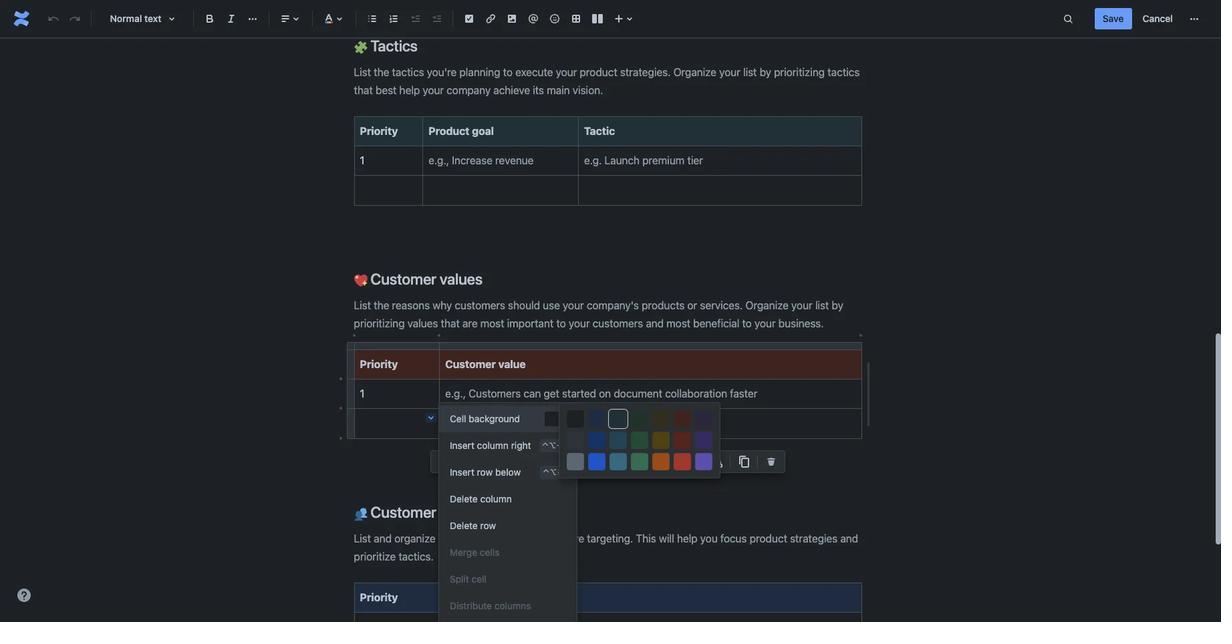 Task type: describe. For each thing, give the bounding box(es) containing it.
Subtle teal radio
[[610, 411, 627, 428]]

row for insert
[[477, 467, 493, 478]]

more formatting image
[[245, 11, 261, 27]]

customer for customer segments
[[371, 504, 437, 522]]

remove image
[[764, 454, 780, 470]]

⌃⌥→
[[542, 441, 564, 450]]

3 option group from the top
[[565, 451, 715, 473]]

Bold blue radio
[[588, 453, 606, 471]]

customer segment
[[445, 592, 544, 604]]

row for delete
[[480, 520, 496, 532]]

right
[[511, 440, 531, 451]]

bold ⌘b image
[[202, 11, 218, 27]]

⌃⌥↓
[[543, 468, 564, 477]]

Bold teal radio
[[610, 453, 627, 471]]

cell
[[450, 413, 466, 425]]

goal
[[472, 125, 494, 137]]

column for delete
[[480, 493, 512, 505]]

Teal radio
[[610, 432, 627, 449]]

values
[[440, 270, 483, 288]]

insert column right
[[450, 440, 531, 451]]

background
[[469, 413, 520, 425]]

merge cells
[[450, 547, 500, 558]]

distribute columns menu item
[[439, 593, 577, 620]]

segment
[[498, 592, 544, 604]]

1 for customer value
[[360, 388, 365, 400]]

save
[[1103, 13, 1124, 24]]

customer for customer value
[[445, 358, 496, 370]]

table image
[[568, 11, 584, 27]]

find and replace image
[[1060, 11, 1076, 27]]

normal text
[[110, 13, 161, 24]]

link image
[[483, 11, 499, 27]]

value
[[498, 358, 526, 370]]

Subtle blue radio
[[588, 411, 606, 428]]

cancel
[[1143, 13, 1173, 24]]

Purple radio
[[695, 432, 713, 449]]

tactics
[[367, 37, 418, 55]]

insert for insert column right
[[450, 440, 475, 451]]

help image
[[16, 588, 32, 604]]

Yellow radio
[[653, 432, 670, 449]]

distribute
[[450, 600, 492, 612]]

text
[[144, 13, 161, 24]]

1 option group from the top
[[565, 409, 715, 430]]

Bold purple radio
[[695, 453, 713, 471]]

1 for product goal
[[360, 154, 365, 166]]

save button
[[1095, 8, 1132, 29]]

Green radio
[[631, 432, 649, 449]]

customer segments
[[367, 504, 506, 522]]

manage connected data image
[[709, 454, 725, 470]]

redo ⌘⇧z image
[[67, 11, 83, 27]]

:busts_in_silhouette: image
[[354, 508, 367, 521]]

column for insert
[[477, 440, 509, 451]]

Subtle green radio
[[631, 411, 649, 428]]

mention image
[[526, 11, 542, 27]]

2 priority from the top
[[360, 358, 398, 370]]

indent tab image
[[429, 11, 445, 27]]



Task type: vqa. For each thing, say whether or not it's contained in the screenshot.
yellow option in the bottom of the page
yes



Task type: locate. For each thing, give the bounding box(es) containing it.
1 delete from the top
[[450, 493, 478, 505]]

merge
[[450, 547, 477, 558]]

customer value
[[445, 358, 526, 370]]

0 vertical spatial column
[[477, 440, 509, 451]]

1
[[360, 154, 365, 166], [360, 388, 365, 400]]

1 vertical spatial row
[[480, 520, 496, 532]]

outdent ⇧tab image
[[407, 11, 423, 27]]

2 1 from the top
[[360, 388, 365, 400]]

copy image
[[736, 454, 752, 470]]

chart image
[[681, 454, 697, 470]]

option group
[[565, 409, 715, 430], [565, 430, 715, 451], [565, 451, 715, 473]]

1 vertical spatial column
[[480, 493, 512, 505]]

row
[[477, 467, 493, 478], [480, 520, 496, 532]]

columns
[[495, 600, 531, 612]]

priority for customer segment
[[360, 592, 398, 604]]

cell background
[[450, 413, 520, 425]]

2 insert from the top
[[450, 467, 475, 478]]

option group down green option
[[565, 451, 715, 473]]

cell background image
[[649, 454, 665, 470]]

:sparkling_heart: image
[[354, 274, 367, 288]]

align left image
[[277, 11, 294, 27]]

0 vertical spatial insert
[[450, 440, 475, 451]]

customer down split cell
[[445, 592, 496, 604]]

customer left value
[[445, 358, 496, 370]]

layouts image
[[590, 11, 606, 27]]

insert
[[450, 440, 475, 451], [450, 467, 475, 478]]

product
[[429, 125, 470, 137]]

:busts_in_silhouette: image
[[354, 508, 367, 521]]

insert for insert row below
[[450, 467, 475, 478]]

Red radio
[[674, 432, 691, 449]]

Subtle red radio
[[674, 411, 691, 428]]

cells
[[480, 547, 500, 558]]

normal
[[110, 13, 142, 24]]

emoji image
[[547, 11, 563, 27]]

:sparkling_heart: image
[[354, 274, 367, 288]]

confluence image
[[11, 8, 32, 29], [11, 8, 32, 29]]

priority
[[360, 125, 398, 137], [360, 358, 398, 370], [360, 592, 398, 604]]

1 vertical spatial insert
[[450, 467, 475, 478]]

customer for customer values
[[371, 270, 437, 288]]

split
[[450, 574, 469, 585]]

row up cells
[[480, 520, 496, 532]]

1 vertical spatial delete
[[450, 520, 478, 532]]

cancel button
[[1135, 8, 1181, 29]]

Subtle gray radio
[[567, 411, 584, 428]]

product goal
[[429, 125, 494, 137]]

add image, video, or file image
[[504, 11, 520, 27]]

undo ⌘z image
[[45, 11, 62, 27]]

1 vertical spatial priority
[[360, 358, 398, 370]]

bullet list ⌘⇧8 image
[[364, 11, 380, 27]]

action item image
[[461, 11, 477, 27]]

Subtle yellow radio
[[653, 411, 670, 428]]

distribute columns
[[450, 600, 531, 612]]

customer right :busts_in_silhouette: image at the left
[[371, 504, 437, 522]]

editor toolbar toolbar
[[431, 451, 785, 487]]

delete for delete row
[[450, 520, 478, 532]]

insert up delete column on the bottom left
[[450, 467, 475, 478]]

Gray radio
[[567, 432, 584, 449]]

Subtle purple radio
[[695, 411, 713, 428]]

1 vertical spatial 1
[[360, 388, 365, 400]]

Bold red radio
[[674, 453, 691, 471]]

row left the below at the left bottom
[[477, 467, 493, 478]]

0 vertical spatial row
[[477, 467, 493, 478]]

below
[[495, 467, 521, 478]]

1 insert from the top
[[450, 440, 475, 451]]

customer
[[371, 270, 437, 288], [445, 358, 496, 370], [371, 504, 437, 522], [445, 592, 496, 604]]

delete for delete column
[[450, 493, 478, 505]]

0 vertical spatial delete
[[450, 493, 478, 505]]

customer values
[[367, 270, 483, 288]]

1 1 from the top
[[360, 154, 365, 166]]

delete up merge on the left of page
[[450, 520, 478, 532]]

delete up the delete row
[[450, 493, 478, 505]]

2 option group from the top
[[565, 430, 715, 451]]

numbered list ⌘⇧7 image
[[386, 11, 402, 27]]

delete
[[450, 493, 478, 505], [450, 520, 478, 532]]

column down insert row below
[[480, 493, 512, 505]]

2 vertical spatial priority
[[360, 592, 398, 604]]

Bold gray radio
[[567, 453, 584, 471]]

delete row
[[450, 520, 496, 532]]

segments
[[440, 504, 506, 522]]

normal text button
[[97, 4, 188, 33]]

column
[[477, 440, 509, 451], [480, 493, 512, 505]]

merge cells menu item
[[439, 540, 577, 566]]

sort column a → z menu item
[[439, 620, 577, 622]]

1 priority from the top
[[360, 125, 398, 137]]

delete column
[[450, 493, 512, 505]]

more image
[[1187, 11, 1203, 27]]

Bold yellow radio
[[653, 453, 670, 471]]

insert row below
[[450, 467, 521, 478]]

italic ⌘i image
[[223, 11, 239, 27]]

cell
[[472, 574, 487, 585]]

:jigsaw: image
[[354, 41, 367, 54], [354, 41, 367, 54]]

2 delete from the top
[[450, 520, 478, 532]]

column down background
[[477, 440, 509, 451]]

menu
[[439, 403, 720, 622]]

insert down cell
[[450, 440, 475, 451]]

split cell
[[450, 574, 487, 585]]

3 priority from the top
[[360, 592, 398, 604]]

split cell menu item
[[439, 566, 577, 593]]

option group up green option
[[565, 409, 715, 430]]

0 vertical spatial priority
[[360, 125, 398, 137]]

Bold green radio
[[631, 453, 649, 471]]

customer for customer segment
[[445, 592, 496, 604]]

customer right :sparkling_heart: image
[[371, 270, 437, 288]]

0 vertical spatial 1
[[360, 154, 365, 166]]

tactic
[[584, 125, 615, 137]]

Blue radio
[[588, 432, 606, 449]]

priority for product goal
[[360, 125, 398, 137]]

menu containing cell background
[[439, 403, 720, 622]]

option group down subtle green option
[[565, 430, 715, 451]]



